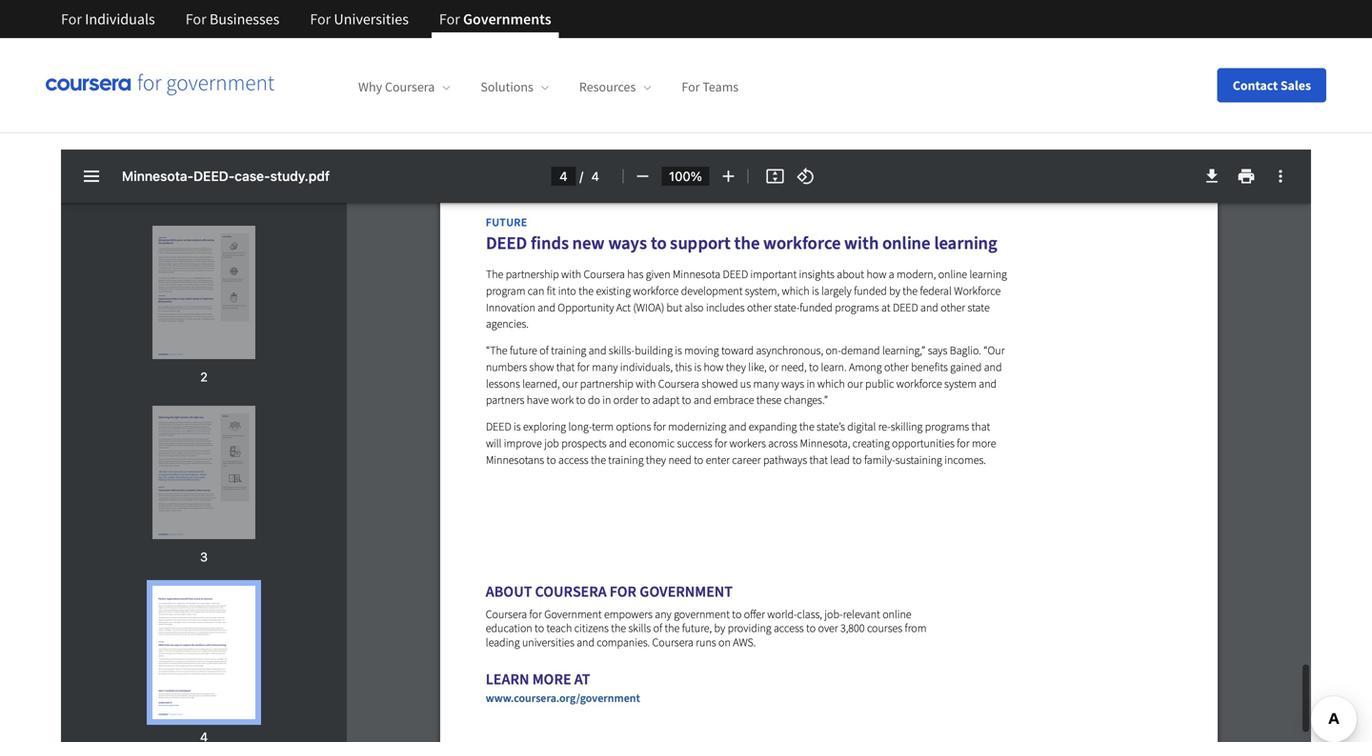 Task type: locate. For each thing, give the bounding box(es) containing it.
for left the governments
[[439, 10, 460, 29]]

individuals
[[85, 10, 155, 29]]

for individuals
[[61, 10, 155, 29]]

governments
[[463, 10, 552, 29]]

solutions
[[481, 78, 534, 96]]

for left the universities
[[310, 10, 331, 29]]

for for governments
[[439, 10, 460, 29]]

why coursera link
[[358, 78, 450, 96]]

banner navigation
[[46, 0, 567, 38]]

for left individuals on the left of the page
[[61, 10, 82, 29]]

for left businesses
[[186, 10, 206, 29]]

for for businesses
[[186, 10, 206, 29]]

for universities
[[310, 10, 409, 29]]

teams
[[703, 78, 739, 96]]

sales
[[1281, 77, 1312, 94]]

why coursera
[[358, 78, 435, 96]]

resources
[[579, 78, 636, 96]]

universities
[[334, 10, 409, 29]]

for
[[61, 10, 82, 29], [186, 10, 206, 29], [310, 10, 331, 29], [439, 10, 460, 29], [682, 78, 700, 96]]

for for individuals
[[61, 10, 82, 29]]



Task type: describe. For each thing, give the bounding box(es) containing it.
why
[[358, 78, 382, 96]]

for left 'teams' at the top of the page
[[682, 78, 700, 96]]

contact sales
[[1233, 77, 1312, 94]]

contact
[[1233, 77, 1278, 94]]

for for universities
[[310, 10, 331, 29]]

for teams link
[[682, 78, 739, 96]]

coursera
[[385, 78, 435, 96]]

coursera for government image
[[46, 74, 275, 97]]

for governments
[[439, 10, 552, 29]]

solutions link
[[481, 78, 549, 96]]

for teams
[[682, 78, 739, 96]]

resources link
[[579, 78, 651, 96]]

contact sales button
[[1218, 68, 1327, 102]]

businesses
[[210, 10, 280, 29]]

for businesses
[[186, 10, 280, 29]]



Task type: vqa. For each thing, say whether or not it's contained in the screenshot.
the Sales
yes



